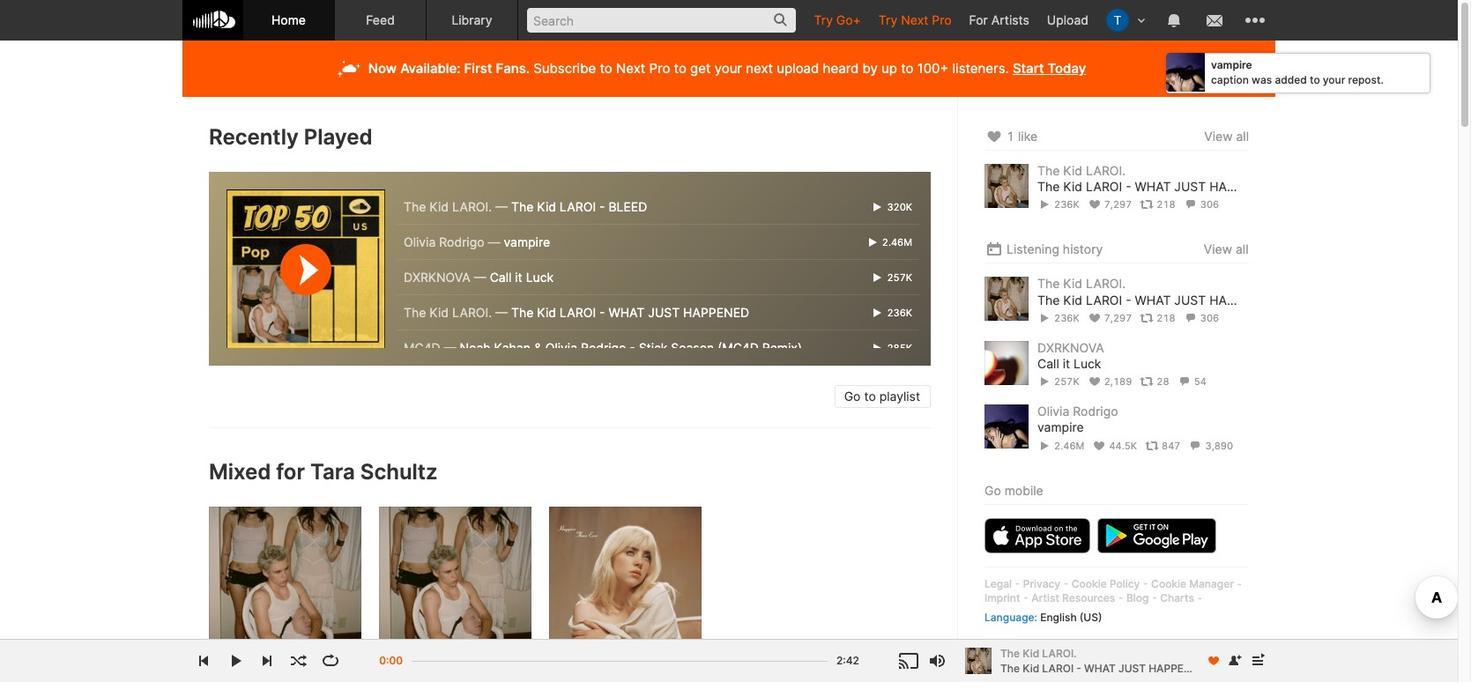 Task type: describe. For each thing, give the bounding box(es) containing it.
daily mix 1 link
[[379, 665, 532, 682]]

28
[[1157, 376, 1169, 388]]

laroi for the kid laroi. link related to the topmost the kid laroi - what just happened element
[[1086, 179, 1122, 194]]

vampire link
[[1038, 420, 1084, 436]]

try next pro link
[[870, 0, 960, 40]]

subscribe
[[534, 60, 596, 77]]

listeners.
[[953, 60, 1009, 77]]

go to playlist link
[[835, 385, 931, 408]]

⁃ left artist
[[1023, 592, 1029, 605]]

the kid laroi. the kid laroi - what just happened for 7,297 link associated with the kid laroi - what just happened element to the middle the kid laroi. link
[[1038, 276, 1276, 307]]

olivia for olivia rodrigo       — vampire
[[404, 234, 436, 249]]

go for go to playlist
[[844, 389, 861, 404]]

blog
[[1127, 592, 1149, 605]]

all for listening history
[[1236, 242, 1249, 257]]

1 like
[[1007, 129, 1038, 144]]

feed link
[[335, 0, 427, 41]]

upload
[[1047, 12, 1089, 27]]

— up kahan
[[495, 305, 508, 320]]

heard
[[823, 60, 859, 77]]

laroi for the kid laroi - what just happened element to the middle the kid laroi. link
[[1086, 292, 1122, 307]]

306 for 306 link related to 7,297 link associated with the kid laroi - what just happened element to the middle the kid laroi. link
[[1201, 312, 1219, 324]]

try for try next pro
[[879, 12, 898, 27]]

— down olivia rodrigo       — vampire
[[474, 270, 486, 285]]

track stats element for the kid laroi - what just happened element to the middle the kid laroi. link
[[1038, 308, 1249, 328]]

(mc4d
[[718, 340, 759, 355]]

218 link for 7,297 link corresponding to the kid laroi. link related to the topmost the kid laroi - what just happened element 306 link
[[1140, 199, 1176, 211]]

to left get
[[674, 60, 687, 77]]

all for 1 like
[[1236, 129, 1249, 144]]

laroi for the bottom the kid laroi. link
[[1042, 662, 1074, 675]]

mc4d       — noah kahan & olivia rodrigo - stick season (mc4d remix)
[[404, 340, 802, 355]]

7,297 link for the kid laroi - what just happened element to the middle the kid laroi. link
[[1088, 312, 1132, 324]]

7,297 link for the kid laroi. link related to the topmost the kid laroi - what just happened element
[[1088, 199, 1132, 211]]

Search search field
[[527, 8, 796, 33]]

super
[[239, 666, 273, 681]]

just for the kid laroi. link related to the topmost the kid laroi - what just happened element
[[1175, 179, 1206, 194]]

season
[[671, 340, 714, 355]]

cookie policy link
[[1072, 577, 1140, 590]]

218 for 306 link related to 7,297 link associated with the kid laroi - what just happened element to the middle the kid laroi. link
[[1157, 312, 1176, 324]]

dxrknova link
[[1038, 340, 1104, 355]]

library
[[452, 12, 492, 27]]

call it luck link
[[1038, 356, 1101, 372]]

dxrknova       — call it luck
[[404, 270, 554, 285]]

0 horizontal spatial it
[[515, 270, 523, 285]]

100+
[[917, 60, 949, 77]]

track stats element for the kid laroi. link related to the topmost the kid laroi - what just happened element
[[1038, 195, 1249, 215]]

olivia for olivia rodrigo vampire
[[1038, 404, 1070, 419]]

⁃ down cookie manager link
[[1197, 592, 1203, 605]]

to inside vampire caption was added to your repost.
[[1310, 73, 1320, 86]]

for artists link
[[960, 0, 1038, 40]]

44.5k
[[1109, 439, 1137, 452]]

try for try go+
[[814, 12, 833, 27]]

olivia rodrigo vampire
[[1038, 404, 1118, 435]]

54
[[1194, 376, 1207, 388]]

try go+
[[814, 12, 861, 27]]

artist
[[1032, 592, 1060, 605]]

daily mix 1
[[379, 666, 441, 681]]

call it luck element
[[985, 341, 1029, 385]]

just for the bottom the kid laroi. link
[[1119, 662, 1146, 675]]

home
[[271, 12, 306, 27]]

kahan
[[494, 340, 531, 355]]

language:
[[985, 611, 1038, 624]]

to right up
[[901, 60, 914, 77]]

2,189
[[1104, 376, 1132, 388]]

tara
[[310, 459, 355, 485]]

your super mix element
[[209, 507, 361, 660]]

the kid laroi - what just happened link for the kid laroi. link related to the topmost the kid laroi - what just happened element
[[1038, 179, 1276, 195]]

next inside "link"
[[901, 12, 929, 27]]

daily
[[379, 666, 408, 681]]

2:42
[[837, 654, 859, 667]]

your super mix
[[209, 666, 297, 681]]

vampire caption was added to your repost.
[[1211, 58, 1384, 86]]

0 horizontal spatial 1
[[435, 666, 441, 681]]

1 vertical spatial rodrigo
[[581, 340, 626, 355]]

306 link for 7,297 link corresponding to the kid laroi. link related to the topmost the kid laroi - what just happened element
[[1184, 199, 1219, 211]]

go mobile
[[985, 483, 1044, 498]]

calendar image
[[985, 239, 1003, 260]]

mobile
[[1005, 483, 1044, 498]]

dxrknova call it luck
[[1038, 340, 1104, 371]]

go to playlist
[[844, 389, 920, 404]]

for
[[276, 459, 305, 485]]

just for the kid laroi - what just happened element to the middle the kid laroi. link
[[1175, 292, 1206, 307]]

what for the bottom the kid laroi. link
[[1084, 662, 1116, 675]]

2 mix from the left
[[411, 666, 432, 681]]

try next pro
[[879, 12, 952, 27]]

legal ⁃ privacy ⁃ cookie policy ⁃ cookie manager ⁃ imprint ⁃ artist resources ⁃ blog ⁃ charts ⁃ language: english (us)
[[985, 577, 1243, 624]]

imprint
[[985, 592, 1020, 605]]

847
[[1162, 439, 1181, 452]]

847 link
[[1145, 439, 1181, 452]]

7,297 for 7,297 link associated with the kid laroi - what just happened element to the middle the kid laroi. link
[[1104, 312, 1132, 324]]

bleed
[[609, 199, 647, 214]]

cookie manager link
[[1151, 577, 1234, 590]]

playlist
[[880, 389, 920, 404]]

pop element
[[227, 190, 385, 348]]

your super mix link
[[209, 665, 361, 682]]

artists
[[991, 12, 1030, 27]]

go+
[[836, 12, 861, 27]]

was
[[1252, 73, 1272, 86]]

0 vertical spatial 2.46m
[[880, 236, 912, 248]]

44.5k link
[[1093, 439, 1137, 452]]

what for the kid laroi - what just happened element to the middle the kid laroi. link
[[1135, 292, 1171, 307]]

legal link
[[985, 577, 1012, 590]]

your inside vampire caption was added to your repost.
[[1323, 73, 1346, 86]]

mc4d
[[404, 340, 441, 355]]

vampire element
[[985, 405, 1029, 449]]

⁃ up artist resources link
[[1063, 577, 1069, 590]]

the kid laroi - what just happened link for the bottom the kid laroi. link
[[1001, 661, 1206, 677]]

noah
[[460, 340, 491, 355]]

policy
[[1110, 577, 1140, 590]]

imprint link
[[985, 592, 1020, 605]]

artist resources link
[[1032, 592, 1115, 605]]

history
[[1063, 242, 1103, 257]]

tara schultz's avatar element
[[1106, 9, 1129, 32]]

laroi left the bleed
[[560, 199, 596, 214]]

call inside dxrknova call it luck
[[1038, 356, 1059, 371]]

1 vertical spatial the kid laroi - what just happened element
[[985, 277, 1029, 321]]

1 cookie from the left
[[1072, 577, 1107, 590]]

vampire inside vampire caption was added to your repost.
[[1211, 58, 1252, 71]]

1 vertical spatial 257k
[[1054, 376, 1080, 388]]

0 horizontal spatial luck
[[526, 270, 554, 285]]

306 link for 7,297 link associated with the kid laroi - what just happened element to the middle the kid laroi. link
[[1184, 312, 1219, 324]]

available:
[[400, 60, 461, 77]]

it inside dxrknova call it luck
[[1063, 356, 1070, 371]]



Task type: locate. For each thing, give the bounding box(es) containing it.
0 vertical spatial the kid laroi. the kid laroi - what just happened
[[1038, 163, 1276, 194]]

2 horizontal spatial vampire
[[1211, 58, 1252, 71]]

home link
[[243, 0, 335, 41]]

to right added
[[1310, 73, 1320, 86]]

1 track stats element from the top
[[1038, 195, 1249, 215]]

the kid laroi. link for the kid laroi - what just happened element to the middle
[[1038, 276, 1126, 291]]

1 try from the left
[[814, 12, 833, 27]]

caption
[[1211, 73, 1249, 86]]

1 vertical spatial dxrknova
[[1038, 340, 1104, 355]]

0 vertical spatial olivia
[[404, 234, 436, 249]]

track stats element for the dxrknova link
[[1038, 372, 1249, 392]]

1 vertical spatial luck
[[1074, 356, 1101, 371]]

manager
[[1189, 577, 1234, 590]]

library link
[[427, 0, 518, 41]]

first
[[464, 60, 492, 77]]

try right go+
[[879, 12, 898, 27]]

1 horizontal spatial dxrknova
[[1038, 340, 1104, 355]]

1 horizontal spatial cookie
[[1151, 577, 1187, 590]]

daily mix 2 element
[[549, 507, 702, 660]]

next down search search box
[[616, 60, 646, 77]]

english
[[1040, 611, 1077, 624]]

2 vertical spatial the kid laroi. the kid laroi - what just happened
[[1001, 647, 1206, 675]]

1 horizontal spatial luck
[[1074, 356, 1101, 371]]

pro left for at the right of the page
[[932, 12, 952, 27]]

to
[[600, 60, 612, 77], [674, 60, 687, 77], [901, 60, 914, 77], [1310, 73, 1320, 86], [864, 389, 876, 404]]

the kid laroi. link for the topmost the kid laroi - what just happened element
[[1038, 163, 1126, 178]]

rodrigo for vampire
[[1073, 404, 1118, 419]]

now
[[368, 60, 397, 77]]

up
[[882, 60, 897, 77]]

luck down the dxrknova link
[[1074, 356, 1101, 371]]

vampire down 'olivia rodrigo' link
[[1038, 420, 1084, 435]]

1 horizontal spatial vampire
[[1038, 420, 1084, 435]]

1 vertical spatial next
[[616, 60, 646, 77]]

dxrknova down olivia rodrigo       — vampire
[[404, 270, 471, 285]]

1 vertical spatial view all
[[1204, 242, 1249, 257]]

2 view from the top
[[1204, 242, 1233, 257]]

1 vertical spatial all
[[1236, 242, 1249, 257]]

upload link
[[1038, 0, 1098, 40]]

1
[[1007, 129, 1015, 144], [435, 666, 441, 681]]

2.46m down vampire link
[[1054, 439, 1085, 452]]

2 track stats element from the top
[[1038, 308, 1249, 328]]

olivia rodrigo       — vampire
[[404, 234, 550, 249]]

1 horizontal spatial 1
[[1007, 129, 1015, 144]]

the kid laroi - what just happened element down calendar image
[[985, 277, 1029, 321]]

1 horizontal spatial olivia
[[545, 340, 578, 355]]

1 horizontal spatial go
[[985, 483, 1001, 498]]

recently
[[209, 124, 299, 150]]

1 view all from the top
[[1204, 129, 1249, 144]]

0 vertical spatial all
[[1236, 129, 1249, 144]]

try
[[814, 12, 833, 27], [879, 12, 898, 27]]

to left playlist
[[864, 389, 876, 404]]

1 vertical spatial 2.46m
[[1054, 439, 1085, 452]]

like
[[1018, 129, 1038, 144]]

0 horizontal spatial rodrigo
[[439, 234, 484, 249]]

luck inside dxrknova call it luck
[[1074, 356, 1101, 371]]

laroi. up history
[[1086, 163, 1126, 178]]

⁃ up blog
[[1143, 577, 1149, 590]]

2.46m down 320k on the top
[[880, 236, 912, 248]]

1 view from the top
[[1204, 129, 1233, 144]]

2 218 link from the top
[[1140, 312, 1176, 324]]

0 vertical spatial 7,297
[[1104, 199, 1132, 211]]

320k
[[885, 201, 912, 213]]

0 vertical spatial pro
[[932, 12, 952, 27]]

2 all from the top
[[1236, 242, 1249, 257]]

call down olivia rodrigo       — vampire
[[490, 270, 512, 285]]

1 horizontal spatial pro
[[932, 12, 952, 27]]

fans.
[[496, 60, 530, 77]]

go for go mobile
[[985, 483, 1001, 498]]

306 for 7,297 link corresponding to the kid laroi. link related to the topmost the kid laroi - what just happened element 306 link
[[1201, 199, 1219, 211]]

2 7,297 from the top
[[1104, 312, 1132, 324]]

2 306 link from the top
[[1184, 312, 1219, 324]]

all
[[1236, 129, 1249, 144], [1236, 242, 1249, 257]]

218 for 7,297 link corresponding to the kid laroi. link related to the topmost the kid laroi - what just happened element 306 link
[[1157, 199, 1176, 211]]

3 track stats element from the top
[[1038, 372, 1249, 392]]

mixed for tara schultz
[[209, 459, 438, 485]]

1 vertical spatial 7,297
[[1104, 312, 1132, 324]]

charts
[[1160, 592, 1194, 605]]

1 all from the top
[[1236, 129, 1249, 144]]

the kid laroi. link down like
[[1038, 163, 1126, 178]]

track stats element
[[1038, 195, 1249, 215], [1038, 308, 1249, 328], [1038, 372, 1249, 392], [1038, 436, 1249, 455]]

218 link for 306 link related to 7,297 link associated with the kid laroi - what just happened element to the middle the kid laroi. link
[[1140, 312, 1176, 324]]

⁃ right manager
[[1237, 577, 1243, 590]]

(us)
[[1080, 611, 1102, 624]]

view for like
[[1204, 129, 1233, 144]]

rodrigo inside olivia rodrigo vampire
[[1073, 404, 1118, 419]]

236k up the dxrknova link
[[1054, 312, 1080, 324]]

1 horizontal spatial call
[[1038, 356, 1059, 371]]

1 vertical spatial 218 link
[[1140, 312, 1176, 324]]

schultz
[[360, 459, 438, 485]]

1 vertical spatial pro
[[649, 60, 670, 77]]

view for history
[[1204, 242, 1233, 257]]

1 7,297 link from the top
[[1088, 199, 1132, 211]]

call
[[490, 270, 512, 285], [1038, 356, 1059, 371]]

olivia up dxrknova       — call it luck
[[404, 234, 436, 249]]

1 vertical spatial olivia
[[545, 340, 578, 355]]

1 vertical spatial 218
[[1157, 312, 1176, 324]]

try left go+
[[814, 12, 833, 27]]

laroi. down history
[[1086, 276, 1126, 291]]

the kid laroi - what just happened element
[[985, 164, 1029, 208], [985, 277, 1029, 321], [965, 648, 992, 674]]

0 horizontal spatial try
[[814, 12, 833, 27]]

236k for the kid laroi - what just happened element to the middle
[[1054, 312, 1080, 324]]

your
[[715, 60, 742, 77], [1323, 73, 1346, 86]]

blog link
[[1127, 592, 1149, 605]]

view
[[1204, 129, 1233, 144], [1204, 242, 1233, 257]]

pro left get
[[649, 60, 670, 77]]

2 vertical spatial the kid laroi - what just happened element
[[965, 648, 992, 674]]

what for the kid laroi. link related to the topmost the kid laroi - what just happened element
[[1135, 179, 1171, 194]]

what
[[1135, 179, 1171, 194], [1135, 292, 1171, 307], [609, 305, 645, 320], [1084, 662, 1116, 675]]

for artists
[[969, 12, 1030, 27]]

view all for 1 like
[[1204, 129, 1249, 144]]

1 vertical spatial 306
[[1201, 312, 1219, 324]]

1 218 from the top
[[1157, 199, 1176, 211]]

2 vertical spatial the kid laroi - what just happened link
[[1001, 661, 1206, 677]]

3,890
[[1206, 439, 1233, 452]]

1 horizontal spatial it
[[1063, 356, 1070, 371]]

go left playlist
[[844, 389, 861, 404]]

the kid laroi. the kid laroi - what just happened for 7,297 link corresponding to the kid laroi. link related to the topmost the kid laroi - what just happened element
[[1038, 163, 1276, 194]]

2 vertical spatial the kid laroi. link
[[1001, 646, 1197, 661]]

0 vertical spatial it
[[515, 270, 523, 285]]

0 horizontal spatial next
[[616, 60, 646, 77]]

236k up listening history on the right
[[1054, 199, 1080, 211]]

the kid laroi. link down history
[[1038, 276, 1126, 291]]

0 vertical spatial 306
[[1201, 199, 1219, 211]]

privacy link
[[1023, 577, 1061, 590]]

1 306 from the top
[[1201, 199, 1219, 211]]

laroi up 'mc4d       — noah kahan & olivia rodrigo - stick season (mc4d remix)'
[[560, 305, 596, 320]]

rodrigo for —
[[439, 234, 484, 249]]

today
[[1048, 60, 1086, 77]]

2 horizontal spatial olivia
[[1038, 404, 1070, 419]]

2 try from the left
[[879, 12, 898, 27]]

1 horizontal spatial 2.46m
[[1054, 439, 1085, 452]]

laroi. down english
[[1042, 647, 1077, 660]]

257k up 285k
[[885, 271, 912, 284]]

1 vertical spatial 7,297 link
[[1088, 312, 1132, 324]]

0 horizontal spatial your
[[715, 60, 742, 77]]

2 cookie from the left
[[1151, 577, 1187, 590]]

it down the dxrknova link
[[1063, 356, 1070, 371]]

1 right like image
[[1007, 129, 1015, 144]]

rodrigo
[[439, 234, 484, 249], [581, 340, 626, 355], [1073, 404, 1118, 419]]

0 horizontal spatial call
[[490, 270, 512, 285]]

laroi. up olivia rodrigo       — vampire
[[452, 199, 492, 214]]

⁃ down policy
[[1118, 592, 1124, 605]]

257k down call it luck link
[[1054, 376, 1080, 388]]

0 vertical spatial rodrigo
[[439, 234, 484, 249]]

rodrigo down the kid laroi.       — the kid laroi - what just happened
[[581, 340, 626, 355]]

1 218 link from the top
[[1140, 199, 1176, 211]]

legal
[[985, 577, 1012, 590]]

⁃
[[1015, 577, 1020, 590], [1063, 577, 1069, 590], [1143, 577, 1149, 590], [1237, 577, 1243, 590], [1023, 592, 1029, 605], [1118, 592, 1124, 605], [1152, 592, 1158, 605], [1197, 592, 1203, 605]]

track stats element containing 257k
[[1038, 372, 1249, 392]]

0 horizontal spatial pro
[[649, 60, 670, 77]]

next up image
[[1247, 651, 1269, 672]]

luck up the kid laroi.       — the kid laroi - what just happened
[[526, 270, 554, 285]]

1 vertical spatial go
[[985, 483, 1001, 498]]

1 vertical spatial it
[[1063, 356, 1070, 371]]

dxrknova up call it luck link
[[1038, 340, 1104, 355]]

1 vertical spatial the kid laroi. the kid laroi - what just happened
[[1038, 276, 1276, 307]]

— up dxrknova       — call it luck
[[488, 234, 500, 249]]

the kid laroi - what just happened element down like image
[[985, 164, 1029, 208]]

0 horizontal spatial 257k
[[885, 271, 912, 284]]

7,297 link up the dxrknova link
[[1088, 312, 1132, 324]]

1 right daily
[[435, 666, 441, 681]]

0 vertical spatial 257k
[[885, 271, 912, 284]]

7,297
[[1104, 199, 1132, 211], [1104, 312, 1132, 324]]

2 7,297 link from the top
[[1088, 312, 1132, 324]]

⁃ right legal link
[[1015, 577, 1020, 590]]

vampire down the kid laroi.       — the kid laroi - bleed
[[504, 234, 550, 249]]

the kid laroi.       — the kid laroi - bleed
[[404, 199, 647, 214]]

1 vertical spatial call
[[1038, 356, 1059, 371]]

your
[[209, 666, 235, 681]]

0 vertical spatial view
[[1204, 129, 1233, 144]]

7,297 for 7,297 link corresponding to the kid laroi. link related to the topmost the kid laroi - what just happened element
[[1104, 199, 1132, 211]]

4 track stats element from the top
[[1038, 436, 1249, 455]]

2,189 link
[[1088, 376, 1132, 388]]

0 horizontal spatial olivia
[[404, 234, 436, 249]]

it
[[515, 270, 523, 285], [1063, 356, 1070, 371]]

next
[[746, 60, 773, 77]]

1 vertical spatial view
[[1204, 242, 1233, 257]]

2 vertical spatial rodrigo
[[1073, 404, 1118, 419]]

2 vertical spatial olivia
[[1038, 404, 1070, 419]]

by
[[863, 60, 878, 77]]

dxrknova for call
[[1038, 340, 1104, 355]]

feed
[[366, 12, 395, 27]]

stick
[[639, 340, 668, 355]]

call down the dxrknova link
[[1038, 356, 1059, 371]]

— left 'noah'
[[444, 340, 456, 355]]

olivia rodrigo link
[[1038, 404, 1118, 419]]

1 horizontal spatial mix
[[411, 666, 432, 681]]

2 horizontal spatial rodrigo
[[1073, 404, 1118, 419]]

recently played
[[209, 124, 372, 150]]

236k for the topmost the kid laroi - what just happened element
[[1054, 199, 1080, 211]]

&
[[534, 340, 542, 355]]

vampire inside olivia rodrigo vampire
[[1038, 420, 1084, 435]]

try go+ link
[[805, 0, 870, 40]]

0 vertical spatial 218 link
[[1140, 199, 1176, 211]]

it down olivia rodrigo       — vampire
[[515, 270, 523, 285]]

olivia inside olivia rodrigo vampire
[[1038, 404, 1070, 419]]

0 vertical spatial 1
[[1007, 129, 1015, 144]]

the kid laroi.       — the kid laroi - what just happened
[[404, 305, 749, 320]]

rodrigo down 2,189 link
[[1073, 404, 1118, 419]]

28 link
[[1140, 376, 1169, 388]]

236k up 285k
[[885, 307, 912, 319]]

try inside "link"
[[879, 12, 898, 27]]

laroi down english
[[1042, 662, 1074, 675]]

0 vertical spatial the kid laroi. link
[[1038, 163, 1126, 178]]

306
[[1201, 199, 1219, 211], [1201, 312, 1219, 324]]

0 vertical spatial 7,297 link
[[1088, 199, 1132, 211]]

mix right daily
[[411, 666, 432, 681]]

cookie up charts link
[[1151, 577, 1187, 590]]

2 306 from the top
[[1201, 312, 1219, 324]]

1 7,297 from the top
[[1104, 199, 1132, 211]]

the kid laroi - what just happened link for the kid laroi - what just happened element to the middle the kid laroi. link
[[1038, 292, 1276, 308]]

-
[[1126, 179, 1132, 194], [600, 199, 605, 214], [1126, 292, 1132, 307], [600, 305, 605, 320], [630, 340, 635, 355], [1077, 662, 1082, 675]]

the kid laroi - what just happened element down language:
[[965, 648, 992, 674]]

your left repost.
[[1323, 73, 1346, 86]]

218 link
[[1140, 199, 1176, 211], [1140, 312, 1176, 324]]

start
[[1013, 60, 1044, 77]]

the kid laroi. link
[[1038, 163, 1126, 178], [1038, 276, 1126, 291], [1001, 646, 1197, 661]]

0 horizontal spatial vampire
[[504, 234, 550, 249]]

0 vertical spatial the kid laroi - what just happened element
[[985, 164, 1029, 208]]

played
[[304, 124, 372, 150]]

rodrigo up dxrknova       — call it luck
[[439, 234, 484, 249]]

0 horizontal spatial dxrknova
[[404, 270, 471, 285]]

olivia right &
[[545, 340, 578, 355]]

1 vertical spatial 306 link
[[1184, 312, 1219, 324]]

laroi up history
[[1086, 179, 1122, 194]]

olivia
[[404, 234, 436, 249], [545, 340, 578, 355], [1038, 404, 1070, 419]]

0 horizontal spatial go
[[844, 389, 861, 404]]

track stats element containing 2.46m
[[1038, 436, 1249, 455]]

1 horizontal spatial 257k
[[1054, 376, 1080, 388]]

mix right super
[[277, 666, 297, 681]]

0 vertical spatial luck
[[526, 270, 554, 285]]

1 vertical spatial the kid laroi. link
[[1038, 276, 1126, 291]]

54 link
[[1177, 376, 1207, 388]]

upload
[[777, 60, 819, 77]]

0 vertical spatial the kid laroi - what just happened link
[[1038, 179, 1276, 195]]

306 link
[[1184, 199, 1219, 211], [1184, 312, 1219, 324]]

laroi. up 'noah'
[[452, 305, 492, 320]]

None search field
[[518, 0, 805, 40]]

3,890 link
[[1189, 439, 1233, 452]]

your right get
[[715, 60, 742, 77]]

1 mix from the left
[[277, 666, 297, 681]]

dxrknova for —
[[404, 270, 471, 285]]

0 horizontal spatial mix
[[277, 666, 297, 681]]

— up olivia rodrigo       — vampire
[[495, 199, 508, 214]]

listening history
[[1007, 242, 1103, 257]]

view all for listening history
[[1204, 242, 1249, 257]]

1 horizontal spatial next
[[901, 12, 929, 27]]

0 vertical spatial vampire
[[1211, 58, 1252, 71]]

2 vertical spatial vampire
[[1038, 420, 1084, 435]]

vampire
[[1211, 58, 1252, 71], [504, 234, 550, 249], [1038, 420, 1084, 435]]

pro inside "link"
[[932, 12, 952, 27]]

progress bar
[[412, 652, 828, 681]]

1 vertical spatial vampire
[[504, 234, 550, 249]]

7,297 link up history
[[1088, 199, 1132, 211]]

next up '100+'
[[901, 12, 929, 27]]

1 horizontal spatial rodrigo
[[581, 340, 626, 355]]

7,297 link
[[1088, 199, 1132, 211], [1088, 312, 1132, 324]]

start today link
[[1013, 60, 1086, 77]]

0 vertical spatial call
[[490, 270, 512, 285]]

0:00
[[379, 654, 403, 667]]

0 vertical spatial next
[[901, 12, 929, 27]]

2 218 from the top
[[1157, 312, 1176, 324]]

vampire up the caption
[[1211, 58, 1252, 71]]

laroi down history
[[1086, 292, 1122, 307]]

like image
[[985, 126, 1003, 147]]

⁃ right blog link
[[1152, 592, 1158, 605]]

the kid laroi. link down (us)
[[1001, 646, 1197, 661]]

go left mobile
[[985, 483, 1001, 498]]

0 vertical spatial view all
[[1204, 129, 1249, 144]]

for
[[969, 12, 988, 27]]

1 306 link from the top
[[1184, 199, 1219, 211]]

to right subscribe
[[600, 60, 612, 77]]

0 horizontal spatial cookie
[[1072, 577, 1107, 590]]

get
[[690, 60, 711, 77]]

—
[[495, 199, 508, 214], [488, 234, 500, 249], [474, 270, 486, 285], [495, 305, 508, 320], [444, 340, 456, 355]]

1 horizontal spatial your
[[1323, 73, 1346, 86]]

0 vertical spatial go
[[844, 389, 861, 404]]

0 vertical spatial 218
[[1157, 199, 1176, 211]]

cookie
[[1072, 577, 1107, 590], [1151, 577, 1187, 590]]

2 view all from the top
[[1204, 242, 1249, 257]]

daily mix 1 element
[[379, 507, 532, 660]]

0 vertical spatial dxrknova
[[404, 270, 471, 285]]

cookie up resources
[[1072, 577, 1107, 590]]

1 horizontal spatial try
[[879, 12, 898, 27]]

1 vertical spatial the kid laroi - what just happened link
[[1038, 292, 1276, 308]]

0 horizontal spatial 2.46m
[[880, 236, 912, 248]]

track stats element for 'olivia rodrigo' link
[[1038, 436, 1249, 455]]

1 vertical spatial 1
[[435, 666, 441, 681]]

charts link
[[1160, 592, 1194, 605]]

0 vertical spatial 306 link
[[1184, 199, 1219, 211]]

olivia up vampire link
[[1038, 404, 1070, 419]]



Task type: vqa. For each thing, say whether or not it's contained in the screenshot.
second ago
no



